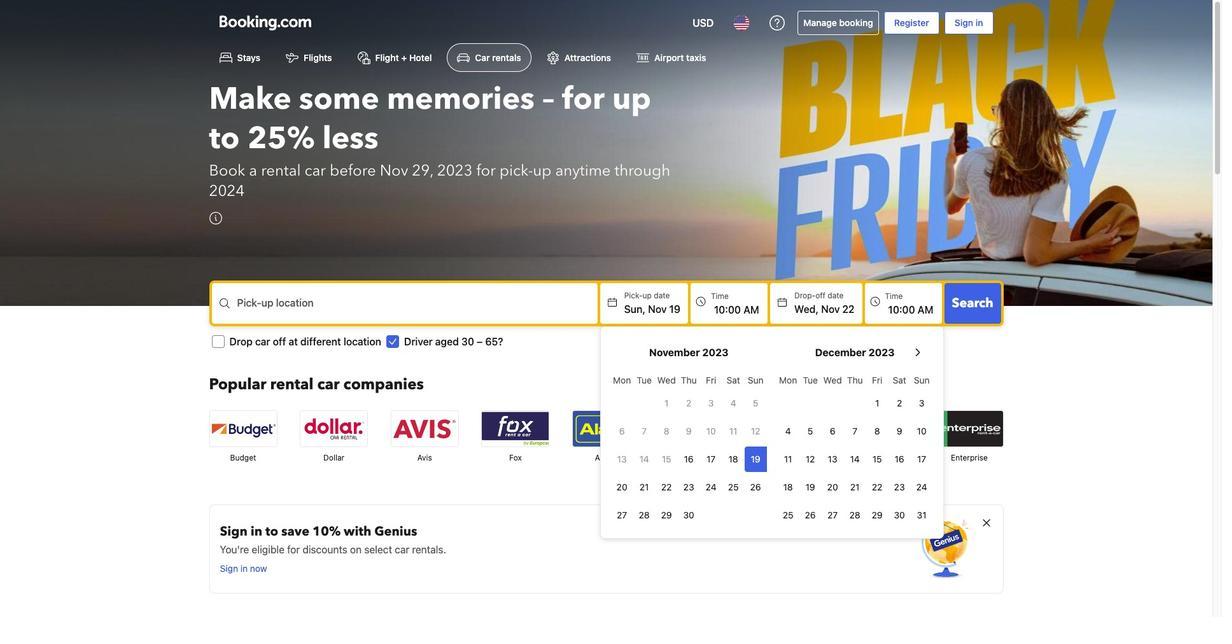 Task type: describe. For each thing, give the bounding box(es) containing it.
0 horizontal spatial location
[[276, 298, 314, 309]]

budget
[[230, 454, 256, 463]]

attractions
[[565, 52, 611, 63]]

23 for '23' option
[[894, 482, 905, 493]]

november 2023
[[649, 347, 729, 359]]

drop
[[230, 336, 253, 348]]

23 November 2023 checkbox
[[678, 475, 700, 501]]

dollar logo image
[[301, 412, 367, 447]]

22 November 2023 checkbox
[[656, 475, 678, 501]]

6 November 2023 checkbox
[[611, 419, 633, 445]]

20 November 2023 checkbox
[[611, 475, 633, 501]]

car rentals link
[[447, 43, 532, 72]]

flight + hotel link
[[347, 43, 442, 72]]

2024
[[209, 181, 245, 202]]

drop car off at different location
[[230, 336, 381, 348]]

1 for november
[[665, 398, 669, 409]]

10%
[[313, 524, 341, 541]]

less
[[322, 118, 379, 160]]

sign in now link
[[220, 563, 446, 576]]

genius
[[375, 524, 417, 541]]

hertz logo image
[[846, 412, 912, 447]]

search
[[952, 295, 994, 312]]

flights
[[304, 52, 332, 63]]

see terms and conditions for more information image
[[209, 212, 222, 225]]

tue for december
[[803, 375, 818, 386]]

16 for 16 november 2023 option
[[684, 454, 694, 465]]

13 November 2023 checkbox
[[611, 447, 633, 473]]

select
[[364, 545, 392, 556]]

up left anytime
[[533, 161, 552, 182]]

car rentals
[[475, 52, 521, 63]]

through
[[615, 161, 671, 182]]

car inside make some memories – for up to 25% less book a rental car before nov 29, 2023 for pick-up anytime through 2024
[[305, 161, 326, 182]]

1 for december
[[876, 398, 880, 409]]

flight + hotel
[[375, 52, 432, 63]]

rentals
[[492, 52, 521, 63]]

pick-
[[500, 161, 533, 182]]

driver
[[404, 336, 433, 348]]

7 for 7 option
[[853, 426, 858, 437]]

24 for 24 december 2023 checkbox
[[917, 482, 928, 493]]

booking
[[840, 17, 873, 28]]

sat for december 2023
[[893, 375, 907, 386]]

sign in now
[[220, 564, 267, 575]]

27 December 2023 checkbox
[[822, 503, 844, 529]]

11 December 2023 checkbox
[[777, 447, 800, 473]]

1 November 2023 checkbox
[[656, 391, 678, 417]]

2 for december
[[897, 398, 902, 409]]

11 for 11 checkbox
[[784, 454, 792, 465]]

27 for 27 december 2023 "option"
[[828, 510, 838, 521]]

at
[[289, 336, 298, 348]]

10 November 2023 checkbox
[[700, 419, 722, 445]]

7 December 2023 checkbox
[[844, 419, 866, 445]]

3 November 2023 checkbox
[[700, 391, 722, 417]]

1 vertical spatial for
[[477, 161, 496, 182]]

18 for the 18 option
[[729, 454, 738, 465]]

10 for 10 december 2023 checkbox
[[917, 426, 927, 437]]

to inside make some memories – for up to 25% less book a rental car before nov 29, 2023 for pick-up anytime through 2024
[[209, 118, 240, 160]]

book
[[209, 161, 245, 182]]

airport taxis
[[655, 52, 706, 63]]

sun for december 2023
[[914, 375, 930, 386]]

65?
[[485, 336, 503, 348]]

usd button
[[685, 8, 722, 38]]

with
[[344, 524, 371, 541]]

20 December 2023 checkbox
[[822, 475, 844, 501]]

Pick-up location field
[[237, 304, 598, 319]]

2 December 2023 checkbox
[[889, 391, 911, 417]]

sign in
[[955, 17, 983, 28]]

companies
[[344, 375, 424, 396]]

popular
[[209, 375, 267, 396]]

29,
[[412, 161, 433, 182]]

some
[[299, 78, 379, 121]]

1 vertical spatial rental
[[270, 375, 314, 396]]

15 for the 15 checkbox
[[873, 454, 882, 465]]

anytime
[[556, 161, 611, 182]]

11 for "11" option
[[730, 426, 738, 437]]

18 December 2023 checkbox
[[777, 475, 800, 501]]

1 December 2023 checkbox
[[866, 391, 889, 417]]

21 November 2023 checkbox
[[633, 475, 656, 501]]

sign for now
[[220, 564, 238, 575]]

november
[[649, 347, 700, 359]]

save
[[281, 524, 309, 541]]

wed for november
[[658, 375, 676, 386]]

25 December 2023 checkbox
[[777, 503, 800, 529]]

drop-off date wed, nov 22
[[795, 291, 855, 315]]

hotel
[[409, 52, 432, 63]]

manage
[[804, 17, 837, 28]]

22 inside drop-off date wed, nov 22
[[843, 304, 855, 315]]

31
[[917, 510, 927, 521]]

make some memories – for up to 25% less book a rental car before nov 29, 2023 for pick-up anytime through 2024
[[209, 78, 671, 202]]

21 for 21 november 2023 option
[[640, 482, 649, 493]]

make
[[209, 78, 292, 121]]

19 cell
[[745, 445, 767, 473]]

for inside sign in to save 10% with genius you're eligible for discounts on select car rentals.
[[287, 545, 300, 556]]

31 December 2023 checkbox
[[911, 503, 933, 529]]

enterprise logo image
[[936, 412, 1003, 447]]

25%
[[247, 118, 315, 160]]

17 December 2023 checkbox
[[911, 447, 933, 473]]

8 December 2023 checkbox
[[866, 419, 889, 445]]

sun,
[[624, 304, 646, 315]]

nov inside make some memories – for up to 25% less book a rental car before nov 29, 2023 for pick-up anytime through 2024
[[380, 161, 408, 182]]

14 December 2023 checkbox
[[844, 447, 866, 473]]

19 December 2023 checkbox
[[800, 475, 822, 501]]

drop-
[[795, 291, 816, 301]]

december 2023
[[816, 347, 895, 359]]

rentals.
[[412, 545, 446, 556]]

30 December 2023 checkbox
[[889, 503, 911, 529]]

22 for 22 checkbox
[[661, 482, 672, 493]]

4 for 4 december 2023 option
[[786, 426, 791, 437]]

4 November 2023 checkbox
[[722, 391, 745, 417]]

– for for
[[542, 78, 555, 121]]

16 December 2023 checkbox
[[889, 447, 911, 473]]

to inside sign in to save 10% with genius you're eligible for discounts on select car rentals.
[[265, 524, 278, 541]]

7 for 7 checkbox
[[642, 426, 647, 437]]

thu for december
[[847, 375, 863, 386]]

13 December 2023 checkbox
[[822, 447, 844, 473]]

in inside "link"
[[976, 17, 983, 28]]

driver aged 30 – 65?
[[404, 336, 503, 348]]

stays link
[[209, 43, 271, 72]]

29 November 2023 checkbox
[[656, 503, 678, 529]]

a
[[249, 161, 257, 182]]

15 for 15 option
[[662, 454, 671, 465]]

before
[[330, 161, 376, 182]]

car inside sign in to save 10% with genius you're eligible for discounts on select car rentals.
[[395, 545, 410, 556]]

thu for november
[[681, 375, 697, 386]]

19 inside pick-up date sun, nov 19
[[669, 304, 681, 315]]

29 for '29 november 2023' option
[[661, 510, 672, 521]]

23 December 2023 checkbox
[[889, 475, 911, 501]]

manage booking link
[[798, 11, 879, 35]]

register link
[[884, 11, 940, 34]]

up down the airport taxis link
[[612, 78, 651, 121]]

6 for the 6 checkbox
[[619, 426, 625, 437]]

15 December 2023 checkbox
[[866, 447, 889, 473]]

8 November 2023 checkbox
[[656, 419, 678, 445]]

airport
[[655, 52, 684, 63]]

up inside pick-up date sun, nov 19
[[643, 291, 652, 301]]

on
[[350, 545, 362, 556]]

stays
[[237, 52, 260, 63]]

0 horizontal spatial 30
[[462, 336, 474, 348]]

21 December 2023 checkbox
[[844, 475, 866, 501]]

2023 for december
[[869, 347, 895, 359]]

date for 19
[[654, 291, 670, 301]]

register
[[894, 17, 930, 28]]

usd
[[693, 17, 714, 29]]

9 December 2023 checkbox
[[889, 419, 911, 445]]

0 vertical spatial for
[[562, 78, 605, 121]]

different
[[301, 336, 341, 348]]



Task type: locate. For each thing, give the bounding box(es) containing it.
18 inside checkbox
[[784, 482, 793, 493]]

7 inside option
[[853, 426, 858, 437]]

24 inside checkbox
[[917, 482, 928, 493]]

9
[[686, 426, 692, 437], [897, 426, 903, 437]]

mon for december
[[779, 375, 797, 386]]

1 horizontal spatial 22
[[843, 304, 855, 315]]

14 for 14 checkbox
[[850, 454, 860, 465]]

24 right '23' option
[[917, 482, 928, 493]]

1 horizontal spatial tue
[[803, 375, 818, 386]]

sign right the register
[[955, 17, 974, 28]]

nov inside pick-up date sun, nov 19
[[648, 304, 667, 315]]

car
[[305, 161, 326, 182], [255, 336, 270, 348], [317, 375, 340, 396], [395, 545, 410, 556]]

3 right the 2 option
[[919, 398, 925, 409]]

2 20 from the left
[[828, 482, 838, 493]]

5 November 2023 checkbox
[[745, 391, 767, 417]]

nov
[[380, 161, 408, 182], [648, 304, 667, 315], [821, 304, 840, 315]]

thrifty
[[685, 454, 709, 463]]

15 inside option
[[662, 454, 671, 465]]

enterprise
[[951, 454, 988, 463]]

mon tue wed thu down december
[[779, 375, 863, 386]]

to
[[209, 118, 240, 160], [265, 524, 278, 541]]

28 for 28 "checkbox"
[[850, 510, 861, 521]]

18 right 17 checkbox
[[729, 454, 738, 465]]

2 6 from the left
[[830, 426, 836, 437]]

nov inside drop-off date wed, nov 22
[[821, 304, 840, 315]]

1 horizontal spatial pick-
[[624, 291, 643, 301]]

1 horizontal spatial date
[[828, 291, 844, 301]]

– inside make some memories – for up to 25% less book a rental car before nov 29, 2023 for pick-up anytime through 2024
[[542, 78, 555, 121]]

december
[[816, 347, 866, 359]]

7
[[642, 426, 647, 437], [853, 426, 858, 437]]

24 December 2023 checkbox
[[911, 475, 933, 501]]

0 horizontal spatial 17
[[707, 454, 716, 465]]

2 horizontal spatial 30
[[894, 510, 905, 521]]

13 right 12 option
[[828, 454, 838, 465]]

9 inside 9 november 2023 'option'
[[686, 426, 692, 437]]

1 2 from the left
[[686, 398, 692, 409]]

dollar
[[324, 454, 345, 463]]

17 inside option
[[918, 454, 927, 465]]

1 vertical spatial off
[[273, 336, 286, 348]]

sign down you're
[[220, 564, 238, 575]]

16 inside 16 december 2023 checkbox
[[895, 454, 905, 465]]

9 right '8 december 2023' checkbox
[[897, 426, 903, 437]]

wed,
[[795, 304, 819, 315]]

thu up "2" option at the bottom
[[681, 375, 697, 386]]

11 left 12 option
[[784, 454, 792, 465]]

12 for 12 option
[[806, 454, 815, 465]]

28 inside checkbox
[[639, 510, 650, 521]]

sun for november 2023
[[748, 375, 764, 386]]

0 horizontal spatial mon
[[613, 375, 631, 386]]

1 17 from the left
[[707, 454, 716, 465]]

date for 22
[[828, 291, 844, 301]]

1 inside 1 option
[[876, 398, 880, 409]]

2 27 from the left
[[828, 510, 838, 521]]

1 horizontal spatial 12
[[806, 454, 815, 465]]

29 left 30 november 2023 checkbox
[[661, 510, 672, 521]]

21 inside checkbox
[[851, 482, 860, 493]]

grid for november
[[611, 368, 767, 529]]

0 horizontal spatial date
[[654, 291, 670, 301]]

24 November 2023 checkbox
[[700, 475, 722, 501]]

memories
[[387, 78, 535, 121]]

1 vertical spatial 5
[[808, 426, 813, 437]]

1 16 from the left
[[684, 454, 694, 465]]

0 horizontal spatial pick-
[[237, 298, 261, 309]]

pick-up date sun, nov 19
[[624, 291, 681, 315]]

19 right 18 december 2023 checkbox
[[806, 482, 815, 493]]

8 right 7 option
[[875, 426, 880, 437]]

3 for december 2023
[[919, 398, 925, 409]]

date up november
[[654, 291, 670, 301]]

12 for 12 checkbox
[[751, 426, 761, 437]]

3 inside option
[[709, 398, 714, 409]]

1 horizontal spatial 5
[[808, 426, 813, 437]]

29 for the 29 december 2023 option
[[872, 510, 883, 521]]

2 16 from the left
[[895, 454, 905, 465]]

26 right 25 december 2023 checkbox
[[805, 510, 816, 521]]

car down different
[[317, 375, 340, 396]]

6 for 6 option
[[830, 426, 836, 437]]

1 horizontal spatial 18
[[784, 482, 793, 493]]

6 inside option
[[830, 426, 836, 437]]

nov right sun, on the right of page
[[648, 304, 667, 315]]

1 vertical spatial 4
[[786, 426, 791, 437]]

0 horizontal spatial 7
[[642, 426, 647, 437]]

mon
[[613, 375, 631, 386], [779, 375, 797, 386]]

2 15 from the left
[[873, 454, 882, 465]]

2 vertical spatial sign
[[220, 564, 238, 575]]

sixt logo image
[[755, 412, 822, 447]]

1 horizontal spatial 29
[[872, 510, 883, 521]]

sign in to save 10% with genius you're eligible for discounts on select car rentals.
[[220, 524, 446, 556]]

27 inside option
[[617, 510, 627, 521]]

1 vertical spatial 11
[[784, 454, 792, 465]]

flights link
[[276, 43, 342, 72]]

pick- for pick-up date sun, nov 19
[[624, 291, 643, 301]]

12 inside 12 checkbox
[[751, 426, 761, 437]]

0 horizontal spatial to
[[209, 118, 240, 160]]

2 23 from the left
[[894, 482, 905, 493]]

7 November 2023 checkbox
[[633, 419, 656, 445]]

20 inside checkbox
[[828, 482, 838, 493]]

28 inside "checkbox"
[[850, 510, 861, 521]]

0 horizontal spatial 13
[[617, 454, 627, 465]]

0 horizontal spatial 16
[[684, 454, 694, 465]]

20 for 20 december 2023 checkbox
[[828, 482, 838, 493]]

wed down december
[[824, 375, 842, 386]]

3
[[709, 398, 714, 409], [919, 398, 925, 409]]

0 horizontal spatial 22
[[661, 482, 672, 493]]

19 inside checkbox
[[751, 454, 761, 465]]

up
[[612, 78, 651, 121], [533, 161, 552, 182], [643, 291, 652, 301], [261, 298, 274, 309]]

0 vertical spatial 19
[[669, 304, 681, 315]]

26 for 26 checkbox
[[805, 510, 816, 521]]

1 horizontal spatial to
[[265, 524, 278, 541]]

6 December 2023 checkbox
[[822, 419, 844, 445]]

2 3 from the left
[[919, 398, 925, 409]]

30 November 2023 checkbox
[[678, 503, 700, 529]]

1 14 from the left
[[640, 454, 649, 465]]

19 for the "19 december 2023" option
[[806, 482, 815, 493]]

11 left 12 checkbox
[[730, 426, 738, 437]]

0 horizontal spatial 6
[[619, 426, 625, 437]]

date inside pick-up date sun, nov 19
[[654, 291, 670, 301]]

13 for 13 december 2023 checkbox
[[828, 454, 838, 465]]

1 vertical spatial 25
[[783, 510, 794, 521]]

eligible
[[252, 545, 285, 556]]

avis logo image
[[391, 412, 458, 447]]

12 left 13 december 2023 checkbox
[[806, 454, 815, 465]]

17 for 17 checkbox
[[707, 454, 716, 465]]

17
[[707, 454, 716, 465], [918, 454, 927, 465]]

pick-up location
[[237, 298, 314, 309]]

4 inside checkbox
[[731, 398, 736, 409]]

5 for 5 november 2023 option
[[753, 398, 759, 409]]

up up drop car off at different location
[[261, 298, 274, 309]]

23 inside option
[[894, 482, 905, 493]]

5 December 2023 checkbox
[[800, 419, 822, 445]]

1 vertical spatial 19
[[751, 454, 761, 465]]

1 horizontal spatial 6
[[830, 426, 836, 437]]

10 right "9" option
[[917, 426, 927, 437]]

28
[[639, 510, 650, 521], [850, 510, 861, 521]]

1 horizontal spatial sun
[[914, 375, 930, 386]]

fri
[[706, 375, 717, 386], [872, 375, 883, 386]]

23 for 23 november 2023 option
[[684, 482, 694, 493]]

27 for 27 option
[[617, 510, 627, 521]]

sat up the 2 option
[[893, 375, 907, 386]]

1 vertical spatial in
[[251, 524, 262, 541]]

1 sat from the left
[[727, 375, 740, 386]]

sat for november 2023
[[727, 375, 740, 386]]

1 horizontal spatial 19
[[751, 454, 761, 465]]

alamo logo image
[[573, 412, 640, 447]]

date inside drop-off date wed, nov 22
[[828, 291, 844, 301]]

12
[[751, 426, 761, 437], [806, 454, 815, 465]]

0 horizontal spatial tue
[[637, 375, 652, 386]]

1 horizontal spatial 16
[[895, 454, 905, 465]]

16 November 2023 checkbox
[[678, 447, 700, 473]]

23 inside option
[[684, 482, 694, 493]]

sun up 3 checkbox
[[914, 375, 930, 386]]

location
[[276, 298, 314, 309], [344, 336, 381, 348]]

17 for 17 option
[[918, 454, 927, 465]]

14 November 2023 checkbox
[[633, 447, 656, 473]]

6 inside checkbox
[[619, 426, 625, 437]]

20 left 21 november 2023 option
[[617, 482, 628, 493]]

fri for november
[[706, 375, 717, 386]]

30 right aged
[[462, 336, 474, 348]]

1 29 from the left
[[661, 510, 672, 521]]

22 right 21 checkbox
[[872, 482, 883, 493]]

fri up 1 option
[[872, 375, 883, 386]]

2 13 from the left
[[828, 454, 838, 465]]

10
[[707, 426, 716, 437], [917, 426, 927, 437]]

28 December 2023 checkbox
[[844, 503, 866, 529]]

2 24 from the left
[[917, 482, 928, 493]]

in
[[976, 17, 983, 28], [251, 524, 262, 541], [241, 564, 248, 575]]

10 for 10 checkbox
[[707, 426, 716, 437]]

18 November 2023 checkbox
[[722, 447, 745, 473]]

2 right the 1 checkbox
[[686, 398, 692, 409]]

27 inside "option"
[[828, 510, 838, 521]]

3 for november 2023
[[709, 398, 714, 409]]

2023 right the 29,
[[437, 161, 473, 182]]

14 right the 13 option
[[640, 454, 649, 465]]

manage booking
[[804, 17, 873, 28]]

2023 right december
[[869, 347, 895, 359]]

1 3 from the left
[[709, 398, 714, 409]]

fox
[[509, 454, 522, 463]]

0 horizontal spatial 9
[[686, 426, 692, 437]]

3 right "2" option at the bottom
[[709, 398, 714, 409]]

18 inside option
[[729, 454, 738, 465]]

2023
[[437, 161, 473, 182], [703, 347, 729, 359], [869, 347, 895, 359]]

24 right 23 november 2023 option
[[706, 482, 717, 493]]

1 horizontal spatial 20
[[828, 482, 838, 493]]

2 horizontal spatial 19
[[806, 482, 815, 493]]

taxis
[[686, 52, 706, 63]]

1 28 from the left
[[639, 510, 650, 521]]

0 horizontal spatial 1
[[665, 398, 669, 409]]

1 vertical spatial location
[[344, 336, 381, 348]]

17 right 16 december 2023 checkbox
[[918, 454, 927, 465]]

15 inside checkbox
[[873, 454, 882, 465]]

to up eligible
[[265, 524, 278, 541]]

mon tue wed thu for november
[[613, 375, 697, 386]]

off inside drop-off date wed, nov 22
[[816, 291, 826, 301]]

mon tue wed thu up the 1 checkbox
[[613, 375, 697, 386]]

22 December 2023 checkbox
[[866, 475, 889, 501]]

sun
[[748, 375, 764, 386], [914, 375, 930, 386]]

13 for the 13 option
[[617, 454, 627, 465]]

20 right the "19 december 2023" option
[[828, 482, 838, 493]]

0 vertical spatial 5
[[753, 398, 759, 409]]

1 horizontal spatial 25
[[783, 510, 794, 521]]

5 right 4 december 2023 option
[[808, 426, 813, 437]]

car down "genius"
[[395, 545, 410, 556]]

2 grid from the left
[[777, 368, 933, 529]]

sun up 5 november 2023 option
[[748, 375, 764, 386]]

24
[[706, 482, 717, 493], [917, 482, 928, 493]]

pick- up drop at the left of page
[[237, 298, 261, 309]]

11 inside checkbox
[[784, 454, 792, 465]]

1 horizontal spatial 9
[[897, 426, 903, 437]]

1 horizontal spatial 26
[[805, 510, 816, 521]]

0 horizontal spatial 14
[[640, 454, 649, 465]]

sign up you're
[[220, 524, 248, 541]]

nov for sun,
[[648, 304, 667, 315]]

2 mon from the left
[[779, 375, 797, 386]]

hertz
[[869, 454, 889, 463]]

2 mon tue wed thu from the left
[[779, 375, 863, 386]]

0 horizontal spatial 5
[[753, 398, 759, 409]]

15
[[662, 454, 671, 465], [873, 454, 882, 465]]

thrifty logo image
[[664, 412, 731, 447]]

20
[[617, 482, 628, 493], [828, 482, 838, 493]]

– for 65?
[[477, 336, 483, 348]]

13 left 14 checkbox on the bottom of page
[[617, 454, 627, 465]]

4 December 2023 checkbox
[[777, 419, 800, 445]]

discounts
[[303, 545, 348, 556]]

car right drop at the left of page
[[255, 336, 270, 348]]

10 December 2023 checkbox
[[911, 419, 933, 445]]

2 horizontal spatial for
[[562, 78, 605, 121]]

car
[[475, 52, 490, 63]]

2 thu from the left
[[847, 375, 863, 386]]

date right drop-
[[828, 291, 844, 301]]

22 right 21 november 2023 option
[[661, 482, 672, 493]]

13 inside option
[[617, 454, 627, 465]]

– left 65?
[[477, 336, 483, 348]]

2 sat from the left
[[893, 375, 907, 386]]

fri for december
[[872, 375, 883, 386]]

21 for 21 checkbox
[[851, 482, 860, 493]]

in inside sign in to save 10% with genius you're eligible for discounts on select car rentals.
[[251, 524, 262, 541]]

4
[[731, 398, 736, 409], [786, 426, 791, 437]]

1 horizontal spatial 13
[[828, 454, 838, 465]]

2 inside option
[[686, 398, 692, 409]]

28 November 2023 checkbox
[[633, 503, 656, 529]]

pick- inside pick-up date sun, nov 19
[[624, 291, 643, 301]]

mon up alamo logo
[[613, 375, 631, 386]]

1 horizontal spatial off
[[816, 291, 826, 301]]

wed up the 1 checkbox
[[658, 375, 676, 386]]

4 left 5 december 2023 option
[[786, 426, 791, 437]]

30 inside 30 november 2023 checkbox
[[684, 510, 695, 521]]

7 right 6 option
[[853, 426, 858, 437]]

9 inside option
[[897, 426, 903, 437]]

+
[[401, 52, 407, 63]]

21
[[640, 482, 649, 493], [851, 482, 860, 493]]

17 inside checkbox
[[707, 454, 716, 465]]

2 9 from the left
[[897, 426, 903, 437]]

0 horizontal spatial 19
[[669, 304, 681, 315]]

24 inside option
[[706, 482, 717, 493]]

17 November 2023 checkbox
[[700, 447, 722, 473]]

19 inside option
[[806, 482, 815, 493]]

29 December 2023 checkbox
[[866, 503, 889, 529]]

0 horizontal spatial 3
[[709, 398, 714, 409]]

1 tue from the left
[[637, 375, 652, 386]]

in for now
[[241, 564, 248, 575]]

0 horizontal spatial 20
[[617, 482, 628, 493]]

25 right 24 november 2023 option
[[728, 482, 739, 493]]

1 mon from the left
[[613, 375, 631, 386]]

12 right "11" option
[[751, 426, 761, 437]]

pick- for pick-up location
[[237, 298, 261, 309]]

mon tue wed thu for december
[[779, 375, 863, 386]]

1 horizontal spatial 11
[[784, 454, 792, 465]]

25 for 25 december 2023 checkbox
[[783, 510, 794, 521]]

1 horizontal spatial 17
[[918, 454, 927, 465]]

11
[[730, 426, 738, 437], [784, 454, 792, 465]]

booking.com online hotel reservations image
[[219, 15, 311, 31]]

2 21 from the left
[[851, 482, 860, 493]]

1 vertical spatial 12
[[806, 454, 815, 465]]

1 20 from the left
[[617, 482, 628, 493]]

thu down december 2023
[[847, 375, 863, 386]]

8 for '8 december 2023' checkbox
[[875, 426, 880, 437]]

tue for november
[[637, 375, 652, 386]]

28 left the 29 december 2023 option
[[850, 510, 861, 521]]

26 November 2023 checkbox
[[745, 475, 767, 501]]

tue down december
[[803, 375, 818, 386]]

1 horizontal spatial location
[[344, 336, 381, 348]]

15 November 2023 checkbox
[[656, 447, 678, 473]]

airport taxis link
[[627, 43, 717, 72]]

attractions link
[[537, 43, 622, 72]]

0 horizontal spatial 21
[[640, 482, 649, 493]]

22
[[843, 304, 855, 315], [661, 482, 672, 493], [872, 482, 883, 493]]

22 right wed,
[[843, 304, 855, 315]]

1 vertical spatial to
[[265, 524, 278, 541]]

grid
[[611, 368, 767, 529], [777, 368, 933, 529]]

21 right 20 december 2023 checkbox
[[851, 482, 860, 493]]

16 right 15 option
[[684, 454, 694, 465]]

25 November 2023 checkbox
[[722, 475, 745, 501]]

28 right 27 option
[[639, 510, 650, 521]]

1 23 from the left
[[684, 482, 694, 493]]

0 horizontal spatial 15
[[662, 454, 671, 465]]

0 vertical spatial –
[[542, 78, 555, 121]]

alamo
[[595, 454, 618, 463]]

2 vertical spatial for
[[287, 545, 300, 556]]

for down attractions at the top of the page
[[562, 78, 605, 121]]

1 horizontal spatial 2
[[897, 398, 902, 409]]

1 fri from the left
[[706, 375, 717, 386]]

4 for 4 november 2023 checkbox
[[731, 398, 736, 409]]

1 horizontal spatial nov
[[648, 304, 667, 315]]

0 vertical spatial in
[[976, 17, 983, 28]]

1 10 from the left
[[707, 426, 716, 437]]

29 right 28 "checkbox"
[[872, 510, 883, 521]]

1 13 from the left
[[617, 454, 627, 465]]

23 right 22 checkbox
[[684, 482, 694, 493]]

16 for 16 december 2023 checkbox
[[895, 454, 905, 465]]

1 7 from the left
[[642, 426, 647, 437]]

for left "pick-"
[[477, 161, 496, 182]]

1 sun from the left
[[748, 375, 764, 386]]

5 for 5 december 2023 option
[[808, 426, 813, 437]]

nov right wed,
[[821, 304, 840, 315]]

sat up 4 november 2023 checkbox
[[727, 375, 740, 386]]

19 for 19 checkbox on the right of page
[[751, 454, 761, 465]]

1 9 from the left
[[686, 426, 692, 437]]

3 December 2023 checkbox
[[911, 391, 933, 417]]

1 27 from the left
[[617, 510, 627, 521]]

8 right 7 checkbox
[[664, 426, 670, 437]]

20 for 20 november 2023 option
[[617, 482, 628, 493]]

30 for 30 november 2023 checkbox
[[684, 510, 695, 521]]

1 horizontal spatial 7
[[853, 426, 858, 437]]

now
[[250, 564, 267, 575]]

1 wed from the left
[[658, 375, 676, 386]]

2 right 1 option
[[897, 398, 902, 409]]

2 for november
[[686, 398, 692, 409]]

2
[[686, 398, 692, 409], [897, 398, 902, 409]]

mon for november
[[613, 375, 631, 386]]

0 horizontal spatial off
[[273, 336, 286, 348]]

29
[[661, 510, 672, 521], [872, 510, 883, 521]]

4 inside option
[[786, 426, 791, 437]]

19 right sun, on the right of page
[[669, 304, 681, 315]]

5 right 4 november 2023 checkbox
[[753, 398, 759, 409]]

11 inside option
[[730, 426, 738, 437]]

0 horizontal spatial 29
[[661, 510, 672, 521]]

1 grid from the left
[[611, 368, 767, 529]]

0 horizontal spatial sun
[[748, 375, 764, 386]]

30 for 30 option
[[894, 510, 905, 521]]

sat
[[727, 375, 740, 386], [893, 375, 907, 386]]

0 vertical spatial location
[[276, 298, 314, 309]]

1 1 from the left
[[665, 398, 669, 409]]

2023 for november
[[703, 347, 729, 359]]

0 horizontal spatial grid
[[611, 368, 767, 529]]

23 left 24 december 2023 checkbox
[[894, 482, 905, 493]]

1 horizontal spatial sat
[[893, 375, 907, 386]]

nov for wed,
[[821, 304, 840, 315]]

15 right 14 checkbox
[[873, 454, 882, 465]]

0 vertical spatial 11
[[730, 426, 738, 437]]

19 right the 18 option
[[751, 454, 761, 465]]

off up wed,
[[816, 291, 826, 301]]

2 29 from the left
[[872, 510, 883, 521]]

1 horizontal spatial grid
[[777, 368, 933, 529]]

24 for 24 november 2023 option
[[706, 482, 717, 493]]

1 horizontal spatial 24
[[917, 482, 928, 493]]

2 wed from the left
[[824, 375, 842, 386]]

28 for 28 november 2023 checkbox
[[639, 510, 650, 521]]

14 right 13 december 2023 checkbox
[[850, 454, 860, 465]]

22 inside checkbox
[[661, 482, 672, 493]]

2 10 from the left
[[917, 426, 927, 437]]

date
[[654, 291, 670, 301], [828, 291, 844, 301]]

flight
[[375, 52, 399, 63]]

2 28 from the left
[[850, 510, 861, 521]]

17 right 16 november 2023 option
[[707, 454, 716, 465]]

1 horizontal spatial wed
[[824, 375, 842, 386]]

7 inside checkbox
[[642, 426, 647, 437]]

sign in link
[[945, 11, 994, 34]]

budget logo image
[[210, 412, 277, 447]]

sign for to
[[220, 524, 248, 541]]

thu
[[681, 375, 697, 386], [847, 375, 863, 386]]

14 for 14 checkbox on the bottom of page
[[640, 454, 649, 465]]

sign inside "link"
[[955, 17, 974, 28]]

12 December 2023 checkbox
[[800, 447, 822, 473]]

0 vertical spatial 18
[[729, 454, 738, 465]]

fox logo image
[[482, 412, 549, 447]]

1 horizontal spatial 10
[[917, 426, 927, 437]]

off left at
[[273, 336, 286, 348]]

fri up 3 option
[[706, 375, 717, 386]]

1 inside the 1 checkbox
[[665, 398, 669, 409]]

pick-
[[624, 291, 643, 301], [237, 298, 261, 309]]

1 6 from the left
[[619, 426, 625, 437]]

8 for the 8 november 2023 checkbox
[[664, 426, 670, 437]]

1 horizontal spatial 3
[[919, 398, 925, 409]]

1 horizontal spatial 23
[[894, 482, 905, 493]]

0 horizontal spatial for
[[287, 545, 300, 556]]

10 right 9 november 2023 'option'
[[707, 426, 716, 437]]

1 horizontal spatial thu
[[847, 375, 863, 386]]

15 right 14 checkbox on the bottom of page
[[662, 454, 671, 465]]

26 inside 26 november 2023 option
[[750, 482, 761, 493]]

12 November 2023 checkbox
[[745, 419, 767, 445]]

search button
[[945, 284, 1001, 324]]

16 right hertz
[[895, 454, 905, 465]]

1 horizontal spatial 27
[[828, 510, 838, 521]]

16
[[684, 454, 694, 465], [895, 454, 905, 465]]

9 November 2023 checkbox
[[678, 419, 700, 445]]

13
[[617, 454, 627, 465], [828, 454, 838, 465]]

1 24 from the left
[[706, 482, 717, 493]]

0 horizontal spatial fri
[[706, 375, 717, 386]]

2 date from the left
[[828, 291, 844, 301]]

car left before
[[305, 161, 326, 182]]

location up at
[[276, 298, 314, 309]]

16 inside 16 november 2023 option
[[684, 454, 694, 465]]

mon up sixt logo
[[779, 375, 797, 386]]

11 November 2023 checkbox
[[722, 419, 745, 445]]

you're
[[220, 545, 249, 556]]

0 vertical spatial 26
[[750, 482, 761, 493]]

22 for 22 checkbox
[[872, 482, 883, 493]]

26 for 26 november 2023 option
[[750, 482, 761, 493]]

1 8 from the left
[[664, 426, 670, 437]]

2 7 from the left
[[853, 426, 858, 437]]

aged
[[435, 336, 459, 348]]

0 vertical spatial sign
[[955, 17, 974, 28]]

to up book
[[209, 118, 240, 160]]

tue down november
[[637, 375, 652, 386]]

26 inside 26 checkbox
[[805, 510, 816, 521]]

12 inside 12 option
[[806, 454, 815, 465]]

6
[[619, 426, 625, 437], [830, 426, 836, 437]]

2 14 from the left
[[850, 454, 860, 465]]

location right different
[[344, 336, 381, 348]]

5
[[753, 398, 759, 409], [808, 426, 813, 437]]

13 inside checkbox
[[828, 454, 838, 465]]

popular rental car companies
[[209, 375, 424, 396]]

2 2 from the left
[[897, 398, 902, 409]]

2 fri from the left
[[872, 375, 883, 386]]

6 right 5 december 2023 option
[[830, 426, 836, 437]]

1 horizontal spatial mon tue wed thu
[[779, 375, 863, 386]]

1 date from the left
[[654, 291, 670, 301]]

2 November 2023 checkbox
[[678, 391, 700, 417]]

see terms and conditions for more information image
[[209, 212, 222, 225]]

21 right 20 november 2023 option
[[640, 482, 649, 493]]

2023 right november
[[703, 347, 729, 359]]

20 inside option
[[617, 482, 628, 493]]

1 15 from the left
[[662, 454, 671, 465]]

1 horizontal spatial 28
[[850, 510, 861, 521]]

0 horizontal spatial wed
[[658, 375, 676, 386]]

2 8 from the left
[[875, 426, 880, 437]]

3 inside checkbox
[[919, 398, 925, 409]]

2 sun from the left
[[914, 375, 930, 386]]

1 vertical spatial 26
[[805, 510, 816, 521]]

1 horizontal spatial for
[[477, 161, 496, 182]]

rental inside make some memories – for up to 25% less book a rental car before nov 29, 2023 for pick-up anytime through 2024
[[261, 161, 301, 182]]

30 right the 29 december 2023 option
[[894, 510, 905, 521]]

14
[[640, 454, 649, 465], [850, 454, 860, 465]]

1 thu from the left
[[681, 375, 697, 386]]

sign inside sign in to save 10% with genius you're eligible for discounts on select car rentals.
[[220, 524, 248, 541]]

22 inside checkbox
[[872, 482, 883, 493]]

18 left the "19 december 2023" option
[[784, 482, 793, 493]]

1 horizontal spatial 2023
[[703, 347, 729, 359]]

1 21 from the left
[[640, 482, 649, 493]]

0 vertical spatial to
[[209, 118, 240, 160]]

2 17 from the left
[[918, 454, 927, 465]]

in for to
[[251, 524, 262, 541]]

0 horizontal spatial 2
[[686, 398, 692, 409]]

sixt
[[781, 454, 795, 463]]

2023 inside make some memories – for up to 25% less book a rental car before nov 29, 2023 for pick-up anytime through 2024
[[437, 161, 473, 182]]

9 for "9" option
[[897, 426, 903, 437]]

nov left the 29,
[[380, 161, 408, 182]]

rental down at
[[270, 375, 314, 396]]

18 for 18 december 2023 checkbox
[[784, 482, 793, 493]]

2 1 from the left
[[876, 398, 880, 409]]

27 November 2023 checkbox
[[611, 503, 633, 529]]

0 horizontal spatial –
[[477, 336, 483, 348]]

wed for december
[[824, 375, 842, 386]]

1 mon tue wed thu from the left
[[613, 375, 697, 386]]

27 left 28 november 2023 checkbox
[[617, 510, 627, 521]]

rental right a
[[261, 161, 301, 182]]

25
[[728, 482, 739, 493], [783, 510, 794, 521]]

grid for december
[[777, 368, 933, 529]]

2 inside option
[[897, 398, 902, 409]]

2 vertical spatial in
[[241, 564, 248, 575]]

25 for 25 checkbox
[[728, 482, 739, 493]]

2 tue from the left
[[803, 375, 818, 386]]

26 December 2023 checkbox
[[800, 503, 822, 529]]

19 November 2023 checkbox
[[745, 447, 767, 473]]

1 horizontal spatial mon
[[779, 375, 797, 386]]

9 for 9 november 2023 'option'
[[686, 426, 692, 437]]

21 inside option
[[640, 482, 649, 493]]

1 horizontal spatial fri
[[872, 375, 883, 386]]

sign
[[955, 17, 974, 28], [220, 524, 248, 541], [220, 564, 238, 575]]

30 inside 30 option
[[894, 510, 905, 521]]

27 right 26 checkbox
[[828, 510, 838, 521]]

1 horizontal spatial 1
[[876, 398, 880, 409]]

30 right '29 november 2023' option
[[684, 510, 695, 521]]

avis
[[418, 454, 432, 463]]

0 horizontal spatial in
[[241, 564, 248, 575]]



Task type: vqa. For each thing, say whether or not it's contained in the screenshot.
the left 4
yes



